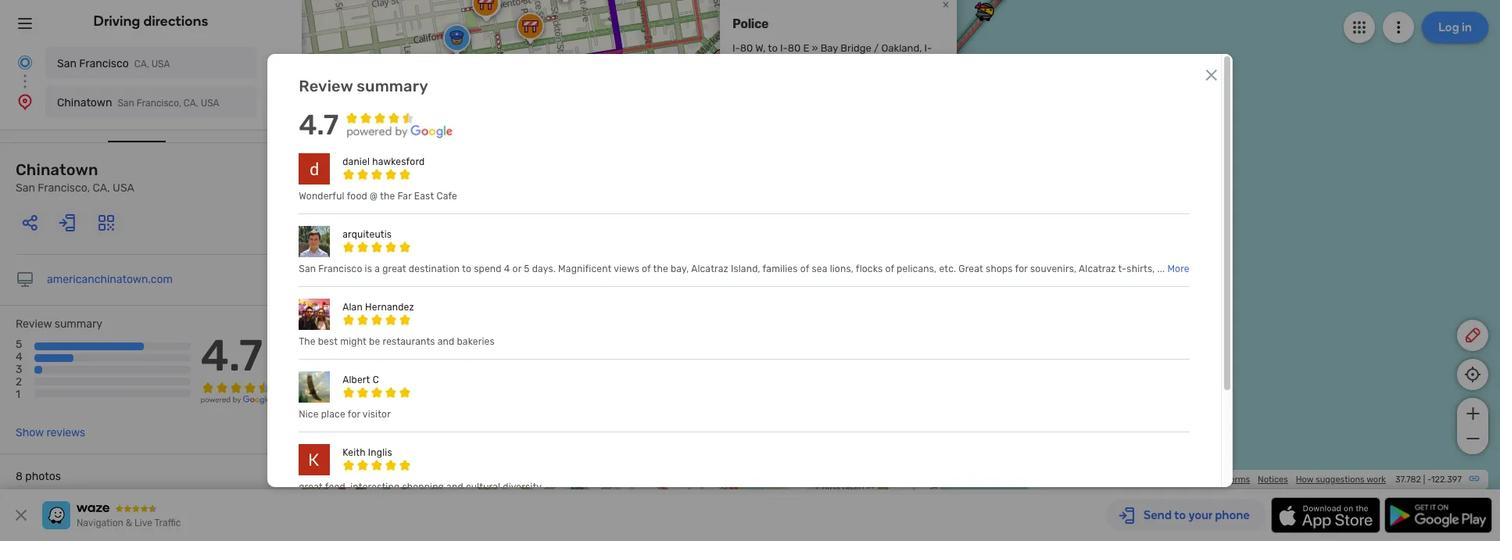 Task type: vqa. For each thing, say whether or not it's contained in the screenshot.
the also
no



Task type: locate. For each thing, give the bounding box(es) containing it.
e left »
[[804, 42, 810, 54]]

shopping
[[402, 482, 444, 493]]

driving directions
[[94, 13, 208, 30]]

food
[[347, 191, 367, 202]]

1 horizontal spatial great
[[383, 264, 406, 275]]

waze
[[1061, 475, 1081, 485]]

1 horizontal spatial review
[[299, 77, 353, 96]]

to right "w,"
[[768, 42, 778, 54]]

1 vertical spatial x image
[[12, 506, 30, 525]]

80 down police
[[733, 56, 746, 68]]

0 vertical spatial for
[[1016, 264, 1028, 275]]

chinatown down starting point "button"
[[16, 160, 98, 179]]

san for san francisco ca, usa
[[57, 57, 77, 70]]

arquiteutis
[[343, 229, 392, 240]]

i- right oakland,
[[925, 42, 932, 54]]

i- right "w,"
[[780, 42, 788, 54]]

summary
[[357, 77, 428, 96], [55, 318, 102, 331]]

3 of from the left
[[886, 264, 895, 275]]

0 vertical spatial review summary
[[299, 77, 428, 96]]

notices link
[[1258, 475, 1289, 485]]

0 vertical spatial the
[[380, 191, 395, 202]]

2 alcatraz from the left
[[1079, 264, 1116, 275]]

»
[[812, 42, 818, 54]]

1 horizontal spatial i-
[[780, 42, 788, 54]]

1 vertical spatial for
[[348, 409, 360, 420]]

work
[[1367, 475, 1387, 485]]

point
[[59, 117, 84, 130]]

cultural
[[466, 482, 501, 493]]

great left food,
[[299, 482, 323, 493]]

of right flocks
[[886, 264, 895, 275]]

4.7 up wonderful
[[299, 108, 339, 141]]

0 horizontal spatial 4.7
[[201, 330, 263, 382]]

5 right or on the left
[[524, 264, 530, 275]]

x image
[[1203, 66, 1221, 85], [12, 506, 30, 525]]

chinatown san francisco, ca, usa
[[57, 96, 219, 109], [16, 160, 134, 195]]

community
[[1089, 475, 1136, 485]]

80 left »
[[788, 42, 801, 54]]

0 vertical spatial e
[[804, 42, 810, 54]]

bay
[[821, 42, 838, 54]]

pencil image
[[1464, 326, 1483, 345]]

how suggestions work link
[[1296, 475, 1387, 485]]

0 horizontal spatial 4
[[16, 350, 22, 364]]

5 inside the 5 4 3 2 1
[[16, 338, 22, 351]]

police
[[733, 16, 769, 31]]

2 horizontal spatial of
[[886, 264, 895, 275]]

best
[[318, 336, 338, 347]]

review
[[299, 77, 353, 96], [16, 318, 52, 331]]

notices
[[1258, 475, 1289, 485]]

francisco left is
[[319, 264, 362, 275]]

|
[[1424, 475, 1426, 485]]

oakland,
[[882, 42, 922, 54]]

the right @
[[380, 191, 395, 202]]

support
[[1186, 475, 1218, 485]]

4
[[504, 264, 510, 275], [16, 350, 22, 364]]

1 horizontal spatial francisco,
[[137, 98, 181, 109]]

w,
[[756, 42, 766, 54]]

2 horizontal spatial i-
[[925, 42, 932, 54]]

1 vertical spatial 4.7
[[201, 330, 263, 382]]

1 vertical spatial review summary
[[16, 318, 102, 331]]

c
[[373, 375, 379, 386]]

nice place for visitor
[[299, 409, 391, 420]]

francisco for san francisco is a great destination to spend 4 or 5 days. magnificent views of the bay, alcatraz island, families of sea lions, flocks of pelicans, etc. great shops for souvenirs, alcatraz t-shirts, ...
[[319, 264, 362, 275]]

3
[[16, 363, 22, 376]]

1 vertical spatial review
[[16, 318, 52, 331]]

1 vertical spatial francisco
[[319, 264, 362, 275]]

summary down 'americanchinatown.com' link
[[55, 318, 102, 331]]

4.7 left the the
[[201, 330, 263, 382]]

for right shops
[[1016, 264, 1028, 275]]

0 vertical spatial francisco
[[79, 57, 129, 70]]

francisco, down starting point "button"
[[38, 181, 90, 195]]

0 horizontal spatial francisco,
[[38, 181, 90, 195]]

diversity
[[503, 482, 542, 493]]

0 vertical spatial chinatown san francisco, ca, usa
[[57, 96, 219, 109]]

1 vertical spatial 5
[[16, 338, 22, 351]]

great right a
[[383, 264, 406, 275]]

1 horizontal spatial alcatraz
[[1079, 264, 1116, 275]]

1 horizontal spatial francisco
[[319, 264, 362, 275]]

san francisco is a great destination to spend 4 or 5 days. magnificent views of the bay, alcatraz island, families of sea lions, flocks of pelicans, etc. great shops for souvenirs, alcatraz t-shirts, ... more
[[299, 264, 1190, 275]]

e
[[804, 42, 810, 54], [748, 56, 754, 68]]

and left cultural
[[447, 482, 464, 493]]

alcatraz right bay,
[[691, 264, 729, 275]]

to left spend
[[462, 264, 472, 275]]

francisco, up destination
[[137, 98, 181, 109]]

for
[[1016, 264, 1028, 275], [348, 409, 360, 420]]

to inside i-80 w, to i-80 e » bay bridge / oakland, i- 80 e
[[768, 42, 778, 54]]

e down police
[[748, 56, 754, 68]]

...
[[1158, 264, 1165, 275]]

0 horizontal spatial review summary
[[16, 318, 102, 331]]

chinatown up point
[[57, 96, 112, 109]]

i- left "w,"
[[733, 42, 740, 54]]

1 horizontal spatial e
[[804, 42, 810, 54]]

2 horizontal spatial francisco,
[[389, 414, 437, 425]]

0 horizontal spatial alcatraz
[[691, 264, 729, 275]]

spend
[[474, 264, 502, 275]]

san left is
[[299, 264, 316, 275]]

0 horizontal spatial review
[[16, 318, 52, 331]]

of right views
[[642, 264, 651, 275]]

ca, inside san francisco ca, usa
[[134, 59, 149, 70]]

francisco,
[[137, 98, 181, 109], [38, 181, 90, 195], [389, 414, 437, 425]]

alan hernandez
[[343, 302, 414, 313]]

might
[[340, 336, 367, 347]]

flocks
[[856, 264, 883, 275]]

alcatraz left t-
[[1079, 264, 1116, 275]]

0 vertical spatial summary
[[357, 77, 428, 96]]

i-
[[733, 42, 740, 54], [780, 42, 788, 54], [925, 42, 932, 54]]

destination
[[409, 264, 460, 275]]

computer image
[[16, 271, 34, 289]]

show
[[16, 426, 44, 440]]

1 alcatraz from the left
[[691, 264, 729, 275]]

chinatown san francisco, ca, usa down point
[[16, 160, 134, 195]]

1 horizontal spatial 4.7
[[299, 108, 339, 141]]

san up inglis in the left bottom of the page
[[368, 414, 386, 425]]

1 vertical spatial 4
[[16, 350, 22, 364]]

san right current location image
[[57, 57, 77, 70]]

summary up 'hawkesford'
[[357, 77, 428, 96]]

1 horizontal spatial to
[[768, 42, 778, 54]]

of left sea
[[801, 264, 810, 275]]

1 horizontal spatial of
[[801, 264, 810, 275]]

great
[[383, 264, 406, 275], [299, 482, 323, 493]]

cafe
[[437, 191, 458, 202]]

-
[[1428, 475, 1432, 485]]

zoom in image
[[1464, 404, 1483, 423]]

2 of from the left
[[801, 264, 810, 275]]

0 horizontal spatial of
[[642, 264, 651, 275]]

37.782 | -122.397
[[1396, 475, 1462, 485]]

1 vertical spatial e
[[748, 56, 754, 68]]

keith inglis
[[343, 447, 392, 458]]

0 vertical spatial 4
[[504, 264, 510, 275]]

views
[[614, 264, 640, 275]]

review summary down computer image
[[16, 318, 102, 331]]

0 horizontal spatial francisco
[[79, 57, 129, 70]]

1 horizontal spatial 4
[[504, 264, 510, 275]]

0 horizontal spatial i-
[[733, 42, 740, 54]]

5 up the 3
[[16, 338, 22, 351]]

usa inside san francisco ca, usa
[[151, 59, 170, 70]]

4 left or on the left
[[504, 264, 510, 275]]

review summary up the daniel
[[299, 77, 428, 96]]

ca,
[[134, 59, 149, 70], [184, 98, 198, 109], [93, 181, 110, 195], [440, 414, 456, 425]]

4 up 2
[[16, 350, 22, 364]]

magnificent
[[558, 264, 612, 275]]

1 horizontal spatial the
[[653, 264, 669, 275]]

the
[[380, 191, 395, 202], [653, 264, 669, 275]]

0 horizontal spatial 5
[[16, 338, 22, 351]]

the left bay,
[[653, 264, 669, 275]]

review summary
[[299, 77, 428, 96], [16, 318, 102, 331]]

directions
[[144, 13, 208, 30]]

francisco down driving
[[79, 57, 129, 70]]

4.7
[[299, 108, 339, 141], [201, 330, 263, 382]]

122.397
[[1432, 475, 1462, 485]]

alcatraz
[[691, 264, 729, 275], [1079, 264, 1116, 275]]

san up destination
[[118, 98, 134, 109]]

chinatown
[[57, 96, 112, 109], [16, 160, 98, 179]]

0 horizontal spatial great
[[299, 482, 323, 493]]

about waze community partners support terms notices how suggestions work
[[1035, 475, 1387, 485]]

san
[[57, 57, 77, 70], [118, 98, 134, 109], [16, 181, 35, 195], [299, 264, 316, 275], [368, 414, 386, 425]]

for right place
[[348, 409, 360, 420]]

0 horizontal spatial to
[[462, 264, 472, 275]]

0 horizontal spatial summary
[[55, 318, 102, 331]]

2 i- from the left
[[780, 42, 788, 54]]

alan
[[343, 302, 363, 313]]

0 vertical spatial x image
[[1203, 66, 1221, 85]]

and
[[438, 336, 455, 347], [447, 482, 464, 493]]

and left bakeries
[[438, 336, 455, 347]]

francisco for san francisco
[[79, 57, 129, 70]]

0 vertical spatial to
[[768, 42, 778, 54]]

terms link
[[1226, 475, 1250, 485]]

francisco
[[79, 57, 129, 70], [319, 264, 362, 275]]

1 horizontal spatial 5
[[524, 264, 530, 275]]

san francisco ca, usa
[[57, 57, 170, 70]]

francisco, up inglis in the left bottom of the page
[[389, 414, 437, 425]]

2
[[16, 376, 22, 389]]

san down starting point "button"
[[16, 181, 35, 195]]

chinatown san francisco, ca, usa up destination
[[57, 96, 219, 109]]

bridge
[[841, 42, 872, 54]]

usa
[[151, 59, 170, 70], [201, 98, 219, 109], [113, 181, 134, 195], [458, 414, 479, 425]]



Task type: describe. For each thing, give the bounding box(es) containing it.
0 vertical spatial 5
[[524, 264, 530, 275]]

keith
[[343, 447, 366, 458]]

80 left "w,"
[[740, 42, 753, 54]]

0 vertical spatial francisco,
[[137, 98, 181, 109]]

1 vertical spatial and
[[447, 482, 464, 493]]

reviews
[[46, 426, 85, 440]]

3 i- from the left
[[925, 42, 932, 54]]

destination button
[[108, 117, 166, 142]]

is
[[365, 264, 372, 275]]

americanchinatown.com link
[[47, 273, 173, 286]]

0 horizontal spatial e
[[748, 56, 754, 68]]

@
[[370, 191, 378, 202]]

traffic
[[154, 518, 181, 529]]

great
[[959, 264, 984, 275]]

san francisco, ca, usa
[[368, 414, 479, 425]]

nice
[[299, 409, 319, 420]]

etc.
[[940, 264, 957, 275]]

wonderful
[[299, 191, 345, 202]]

1 vertical spatial summary
[[55, 318, 102, 331]]

daniel hawkesford
[[343, 156, 425, 167]]

starting
[[16, 117, 56, 130]]

0 vertical spatial and
[[438, 336, 455, 347]]

the best might be restaurants  and bakeries
[[299, 336, 495, 347]]

37.782
[[1396, 475, 1422, 485]]

albert c
[[343, 375, 379, 386]]

i-80 w, to i-80 e » bay bridge / oakland, i- 80 e
[[733, 42, 932, 68]]

navigation
[[77, 518, 123, 529]]

1 horizontal spatial summary
[[357, 77, 428, 96]]

starting point button
[[16, 117, 84, 141]]

1 vertical spatial the
[[653, 264, 669, 275]]

link image
[[1469, 472, 1481, 485]]

1
[[16, 388, 20, 402]]

0 vertical spatial review
[[299, 77, 353, 96]]

1 vertical spatial francisco,
[[38, 181, 90, 195]]

inglis
[[368, 447, 392, 458]]

0 horizontal spatial x image
[[12, 506, 30, 525]]

0 horizontal spatial the
[[380, 191, 395, 202]]

zoom out image
[[1464, 429, 1483, 448]]

more
[[1168, 264, 1190, 275]]

shops
[[986, 264, 1013, 275]]

sea
[[812, 264, 828, 275]]

photos
[[25, 470, 61, 483]]

1 vertical spatial chinatown
[[16, 160, 98, 179]]

t-
[[1119, 264, 1127, 275]]

bay,
[[671, 264, 689, 275]]

1 horizontal spatial x image
[[1203, 66, 1221, 85]]

starting point
[[16, 117, 84, 130]]

1 horizontal spatial review summary
[[299, 77, 428, 96]]

about
[[1035, 475, 1059, 485]]

families
[[763, 264, 798, 275]]

terms
[[1226, 475, 1250, 485]]

a
[[375, 264, 380, 275]]

0 vertical spatial great
[[383, 264, 406, 275]]

0 vertical spatial 4.7
[[299, 108, 339, 141]]

san for san francisco, ca, usa
[[368, 414, 386, 425]]

visitor
[[363, 409, 391, 420]]

restaurants
[[383, 336, 435, 347]]

pelicans,
[[897, 264, 937, 275]]

1 of from the left
[[642, 264, 651, 275]]

hawkesford
[[372, 156, 425, 167]]

1 vertical spatial to
[[462, 264, 472, 275]]

/
[[874, 42, 879, 54]]

5 4 3 2 1
[[16, 338, 22, 402]]

san for san francisco is a great destination to spend 4 or 5 days. magnificent views of the bay, alcatraz island, families of sea lions, flocks of pelicans, etc. great shops for souvenirs, alcatraz t-shirts, ... more
[[299, 264, 316, 275]]

daniel
[[343, 156, 370, 167]]

1 horizontal spatial for
[[1016, 264, 1028, 275]]

current location image
[[16, 53, 34, 72]]

lions,
[[830, 264, 854, 275]]

location image
[[16, 92, 34, 111]]

souvenirs,
[[1031, 264, 1077, 275]]

wonderful food @ the far east cafe
[[299, 191, 458, 202]]

2 vertical spatial francisco,
[[389, 414, 437, 425]]

shirts,
[[1127, 264, 1155, 275]]

days.
[[532, 264, 556, 275]]

food,
[[325, 482, 348, 493]]

1 vertical spatial chinatown san francisco, ca, usa
[[16, 160, 134, 195]]

place
[[321, 409, 346, 420]]

bakeries
[[457, 336, 495, 347]]

0 vertical spatial chinatown
[[57, 96, 112, 109]]

1 vertical spatial great
[[299, 482, 323, 493]]

destination
[[108, 117, 166, 130]]

island,
[[731, 264, 761, 275]]

or
[[513, 264, 522, 275]]

east
[[414, 191, 434, 202]]

navigation & live traffic
[[77, 518, 181, 529]]

1 i- from the left
[[733, 42, 740, 54]]

show reviews
[[16, 426, 85, 440]]

8
[[16, 470, 23, 483]]

be
[[369, 336, 380, 347]]

albert
[[343, 375, 370, 386]]

&
[[126, 518, 132, 529]]

0 horizontal spatial for
[[348, 409, 360, 420]]

live
[[135, 518, 152, 529]]

driving
[[94, 13, 140, 30]]

far
[[398, 191, 412, 202]]

great food, interesting shopping and cultural diversity
[[299, 482, 542, 493]]

americanchinatown.com
[[47, 273, 173, 286]]

8 photos
[[16, 470, 61, 483]]

interesting
[[351, 482, 400, 493]]

suggestions
[[1316, 475, 1365, 485]]

partners
[[1144, 475, 1178, 485]]



